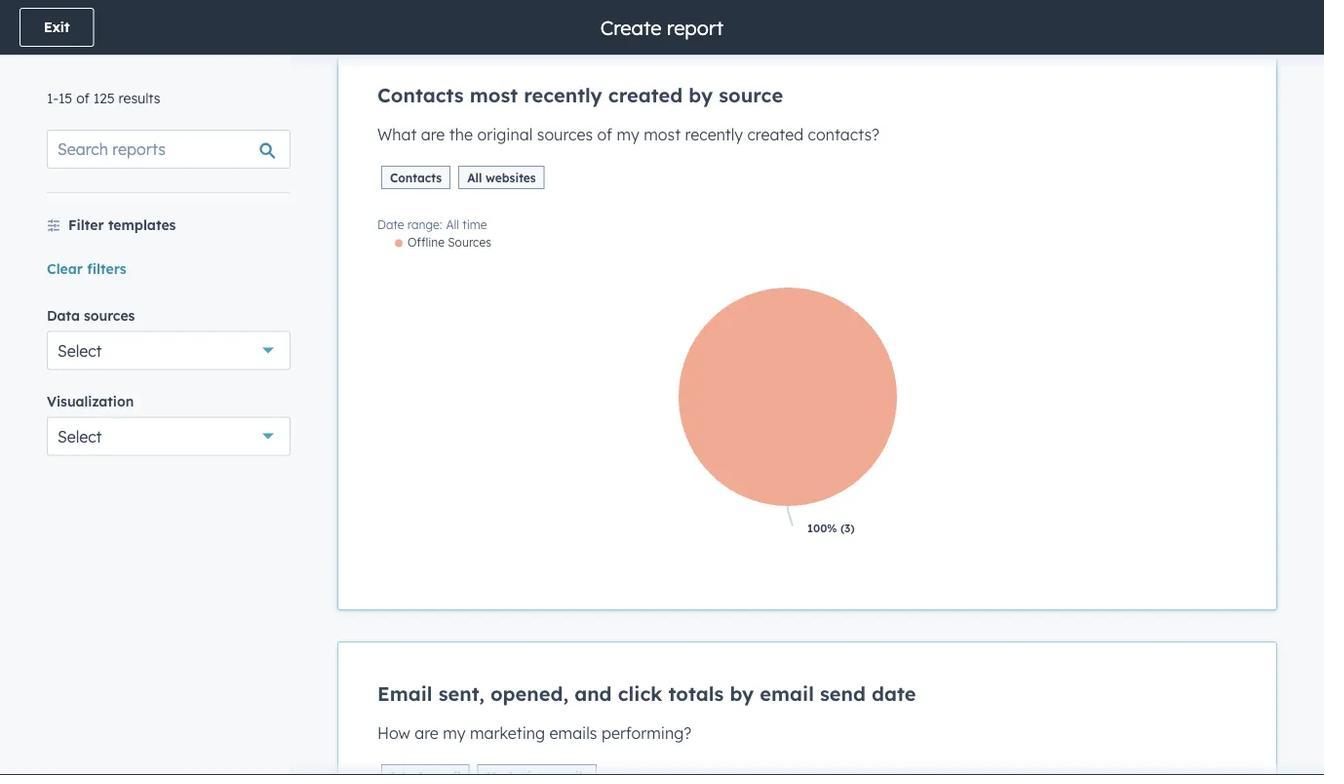 Task type: describe. For each thing, give the bounding box(es) containing it.
opened,
[[490, 682, 569, 706]]

marketing
[[470, 724, 545, 743]]

report
[[667, 15, 724, 39]]

contacts?
[[808, 125, 880, 144]]

what are the original sources of my most recently created contacts?
[[377, 125, 880, 144]]

0 horizontal spatial most
[[470, 83, 518, 107]]

totals
[[668, 682, 724, 706]]

(3)
[[840, 521, 855, 535]]

0 vertical spatial all
[[467, 170, 482, 185]]

0 horizontal spatial my
[[443, 724, 466, 743]]

time
[[462, 217, 487, 232]]

select for visualization
[[58, 427, 102, 446]]

1 vertical spatial recently
[[685, 125, 743, 144]]

0 horizontal spatial recently
[[524, 83, 602, 107]]

0 vertical spatial created
[[608, 83, 683, 107]]

contacts for contacts most recently created by source
[[377, 83, 464, 107]]

date
[[872, 682, 916, 706]]

create
[[600, 15, 662, 39]]

0 horizontal spatial sources
[[84, 307, 135, 324]]

select button for visualization
[[47, 417, 291, 456]]

0 vertical spatial sources
[[537, 125, 593, 144]]

original
[[477, 125, 533, 144]]

email
[[760, 682, 814, 706]]

exit link
[[20, 8, 94, 47]]

0 horizontal spatial all
[[446, 217, 459, 232]]

date
[[377, 217, 404, 232]]

1 horizontal spatial created
[[747, 125, 804, 144]]

Search search field
[[47, 130, 291, 169]]

source
[[719, 83, 783, 107]]

results
[[119, 90, 160, 107]]

100%
[[807, 521, 837, 535]]

clear filters
[[47, 260, 126, 277]]

1 vertical spatial most
[[644, 125, 681, 144]]

emails
[[550, 724, 597, 743]]

email
[[377, 682, 433, 706]]

exit
[[44, 19, 70, 36]]

filters
[[87, 260, 126, 277]]

filter templates
[[68, 216, 176, 234]]

0 vertical spatial by
[[689, 83, 713, 107]]

the
[[449, 125, 473, 144]]

websites
[[486, 170, 536, 185]]

1-
[[47, 90, 58, 107]]

toggle series visibility region
[[395, 235, 491, 249]]

0 vertical spatial my
[[617, 125, 639, 144]]

1-15 of 125 results
[[47, 90, 160, 107]]



Task type: locate. For each thing, give the bounding box(es) containing it.
contacts up what
[[377, 83, 464, 107]]

recently up the original
[[524, 83, 602, 107]]

of down contacts most recently created by source
[[597, 125, 612, 144]]

are right how
[[415, 724, 439, 743]]

1 select button from the top
[[47, 331, 291, 370]]

contacts most recently created by source
[[377, 83, 783, 107]]

my down sent, at left bottom
[[443, 724, 466, 743]]

select down the visualization at the bottom
[[58, 427, 102, 446]]

select button down data sources
[[47, 331, 291, 370]]

most down contacts most recently created by source
[[644, 125, 681, 144]]

all
[[467, 170, 482, 185], [446, 217, 459, 232]]

how are my marketing emails performing?
[[377, 724, 692, 743]]

1 horizontal spatial all
[[467, 170, 482, 185]]

sources
[[537, 125, 593, 144], [84, 307, 135, 324]]

are
[[421, 125, 445, 144], [415, 724, 439, 743]]

contacts for contacts
[[390, 170, 442, 185]]

0 horizontal spatial created
[[608, 83, 683, 107]]

1 vertical spatial contacts
[[390, 170, 442, 185]]

None checkbox
[[337, 43, 1277, 610], [337, 642, 1277, 775], [337, 43, 1277, 610], [337, 642, 1277, 775]]

created up what are the original sources of my most recently created contacts?
[[608, 83, 683, 107]]

by left source
[[689, 83, 713, 107]]

click
[[618, 682, 662, 706]]

0 vertical spatial recently
[[524, 83, 602, 107]]

1 vertical spatial created
[[747, 125, 804, 144]]

0 vertical spatial most
[[470, 83, 518, 107]]

1 vertical spatial my
[[443, 724, 466, 743]]

my
[[617, 125, 639, 144], [443, 724, 466, 743]]

create report
[[600, 15, 724, 39]]

by
[[689, 83, 713, 107], [730, 682, 754, 706]]

my down contacts most recently created by source
[[617, 125, 639, 144]]

1 vertical spatial select
[[58, 427, 102, 446]]

all left websites
[[467, 170, 482, 185]]

0 vertical spatial of
[[76, 90, 89, 107]]

1 horizontal spatial sources
[[537, 125, 593, 144]]

what
[[377, 125, 417, 144]]

are for contacts
[[421, 125, 445, 144]]

are left the
[[421, 125, 445, 144]]

0 vertical spatial select
[[58, 341, 102, 360]]

page section element
[[0, 0, 1324, 55]]

1 vertical spatial of
[[597, 125, 612, 144]]

select down data sources
[[58, 341, 102, 360]]

select
[[58, 341, 102, 360], [58, 427, 102, 446]]

visualization
[[47, 392, 134, 410]]

of
[[76, 90, 89, 107], [597, 125, 612, 144]]

recently
[[524, 83, 602, 107], [685, 125, 743, 144]]

15
[[58, 90, 72, 107]]

100% (3)
[[807, 521, 855, 535]]

1 vertical spatial all
[[446, 217, 459, 232]]

templates
[[108, 216, 176, 234]]

interactive chart image
[[377, 235, 1237, 552]]

1 vertical spatial select button
[[47, 417, 291, 456]]

select button for data sources
[[47, 331, 291, 370]]

of right 15
[[76, 90, 89, 107]]

by left email
[[730, 682, 754, 706]]

select for data sources
[[58, 341, 102, 360]]

data sources
[[47, 307, 135, 324]]

clear
[[47, 260, 83, 277]]

clear filters button
[[47, 257, 126, 280]]

1 vertical spatial sources
[[84, 307, 135, 324]]

date range: all time
[[377, 217, 487, 232]]

2 select button from the top
[[47, 417, 291, 456]]

most
[[470, 83, 518, 107], [644, 125, 681, 144]]

select button
[[47, 331, 291, 370], [47, 417, 291, 456]]

contacts
[[377, 83, 464, 107], [390, 170, 442, 185]]

0 vertical spatial are
[[421, 125, 445, 144]]

performing?
[[602, 724, 692, 743]]

sent,
[[438, 682, 484, 706]]

all up toggle series visibility region
[[446, 217, 459, 232]]

1 vertical spatial by
[[730, 682, 754, 706]]

sources down contacts most recently created by source
[[537, 125, 593, 144]]

created
[[608, 83, 683, 107], [747, 125, 804, 144]]

all websites
[[467, 170, 536, 185]]

0 vertical spatial select button
[[47, 331, 291, 370]]

1 horizontal spatial my
[[617, 125, 639, 144]]

email sent, opened, and click totals by email send date
[[377, 682, 916, 706]]

how
[[377, 724, 410, 743]]

1 horizontal spatial most
[[644, 125, 681, 144]]

filter
[[68, 216, 104, 234]]

0 horizontal spatial by
[[689, 83, 713, 107]]

1 vertical spatial are
[[415, 724, 439, 743]]

are for email
[[415, 724, 439, 743]]

0 horizontal spatial of
[[76, 90, 89, 107]]

1 horizontal spatial recently
[[685, 125, 743, 144]]

recently down source
[[685, 125, 743, 144]]

range:
[[407, 217, 442, 232]]

1 select from the top
[[58, 341, 102, 360]]

most up the original
[[470, 83, 518, 107]]

send
[[820, 682, 866, 706]]

0 vertical spatial contacts
[[377, 83, 464, 107]]

125
[[93, 90, 115, 107]]

2 select from the top
[[58, 427, 102, 446]]

data
[[47, 307, 80, 324]]

contacts down what
[[390, 170, 442, 185]]

select button down the visualization at the bottom
[[47, 417, 291, 456]]

sources right "data"
[[84, 307, 135, 324]]

created down source
[[747, 125, 804, 144]]

1 horizontal spatial of
[[597, 125, 612, 144]]

and
[[574, 682, 612, 706]]

1 horizontal spatial by
[[730, 682, 754, 706]]



Task type: vqa. For each thing, say whether or not it's contained in the screenshot.
the topmost CONTACTS
yes



